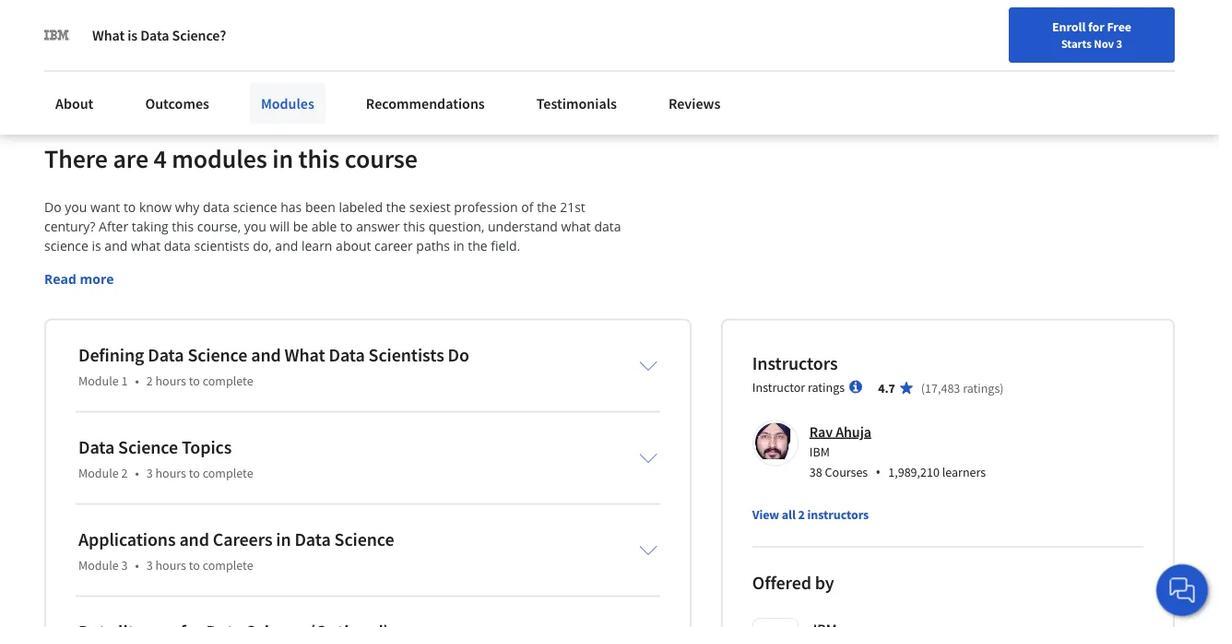 Task type: vqa. For each thing, say whether or not it's contained in the screenshot.
'user'
no



Task type: describe. For each thing, give the bounding box(es) containing it.
more
[[80, 270, 114, 288]]

offered
[[753, 572, 812, 595]]

field.
[[491, 237, 521, 254]]

read more
[[44, 270, 114, 288]]

all
[[782, 507, 796, 523]]

)
[[1000, 380, 1004, 396]]

ibm image
[[44, 22, 70, 48]]

applications and careers in data science module 3 • 3 hours to complete
[[78, 528, 394, 574]]

share
[[76, 27, 111, 46]]

in up has
[[272, 142, 293, 175]]

courses
[[825, 464, 868, 481]]

been
[[305, 198, 336, 216]]

course
[[345, 142, 418, 175]]

4.7
[[878, 380, 896, 396]]

there
[[44, 142, 108, 175]]

1 horizontal spatial this
[[298, 142, 340, 175]]

century?
[[44, 218, 95, 235]]

careers
[[213, 528, 273, 551]]

1 horizontal spatial what
[[561, 218, 591, 235]]

about link
[[44, 83, 105, 124]]

complete inside defining data science and what data scientists do module 1 • 2 hours to complete
[[203, 373, 253, 389]]

enroll
[[1053, 18, 1086, 35]]

profession
[[454, 198, 518, 216]]

view all 2 instructors
[[753, 507, 869, 523]]

(
[[921, 380, 925, 396]]

do inside defining data science and what data scientists do module 1 • 2 hours to complete
[[448, 343, 469, 367]]

38
[[810, 464, 823, 481]]

question,
[[429, 218, 485, 235]]

1 horizontal spatial data
[[203, 198, 230, 216]]

science inside defining data science and what data scientists do module 1 • 2 hours to complete
[[188, 343, 248, 367]]

want
[[90, 198, 120, 216]]

ibm
[[810, 444, 830, 461]]

1 vertical spatial data
[[595, 218, 621, 235]]

has
[[281, 198, 302, 216]]

modules
[[261, 94, 314, 113]]

0 vertical spatial you
[[65, 198, 87, 216]]

hours inside data science topics module 2 • 3 hours to complete
[[155, 465, 186, 481]]

21st
[[560, 198, 586, 216]]

after
[[99, 218, 128, 235]]

complete inside data science topics module 2 • 3 hours to complete
[[203, 465, 253, 481]]

view
[[753, 507, 780, 523]]

know
[[139, 198, 172, 216]]

0 vertical spatial is
[[128, 26, 138, 44]]

on
[[126, 27, 142, 46]]

defining data science and what data scientists do module 1 • 2 hours to complete
[[78, 343, 469, 389]]

to inside defining data science and what data scientists do module 1 • 2 hours to complete
[[189, 373, 200, 389]]

0 horizontal spatial the
[[386, 198, 406, 216]]

labeled
[[339, 198, 383, 216]]

about
[[336, 237, 371, 254]]

scientists
[[369, 343, 444, 367]]

modules link
[[250, 83, 326, 124]]

0 vertical spatial what
[[92, 26, 125, 44]]

it
[[114, 27, 123, 46]]

( 17,483 ratings )
[[921, 380, 1004, 396]]

share it on social media and in your performance review
[[76, 27, 421, 46]]

able
[[312, 218, 337, 235]]

there are 4 modules in this course
[[44, 142, 418, 175]]

2 inside button
[[799, 507, 805, 523]]

nov
[[1094, 36, 1115, 51]]

review
[[380, 27, 421, 46]]

topics
[[182, 436, 232, 459]]

applications
[[78, 528, 176, 551]]

4
[[154, 142, 167, 175]]

learn
[[302, 237, 333, 254]]

1
[[121, 373, 128, 389]]

chat with us image
[[1168, 576, 1198, 605]]

module inside defining data science and what data scientists do module 1 • 2 hours to complete
[[78, 373, 119, 389]]

enroll for free starts nov 3
[[1053, 18, 1132, 51]]

what is data science?
[[92, 26, 226, 44]]

free
[[1107, 18, 1132, 35]]

answer
[[356, 218, 400, 235]]

0 horizontal spatial science
[[44, 237, 88, 254]]

3 inside enroll for free starts nov 3
[[1117, 36, 1123, 51]]

instructors
[[753, 352, 838, 375]]

course,
[[197, 218, 241, 235]]

reviews link
[[658, 83, 732, 124]]

your
[[267, 27, 295, 46]]

taking
[[132, 218, 169, 235]]

will
[[270, 218, 290, 235]]

ahuja
[[836, 423, 872, 441]]

for
[[1089, 18, 1105, 35]]

outcomes
[[145, 94, 209, 113]]

2 horizontal spatial the
[[537, 198, 557, 216]]

are
[[113, 142, 149, 175]]

testimonials
[[537, 94, 617, 113]]

1 horizontal spatial science
[[233, 198, 277, 216]]

and inside defining data science and what data scientists do module 1 • 2 hours to complete
[[251, 343, 281, 367]]

instructor
[[753, 379, 806, 396]]

rav ahuja ibm 38 courses • 1,989,210 learners
[[810, 423, 986, 482]]

data inside data science topics module 2 • 3 hours to complete
[[78, 436, 115, 459]]

scientists
[[194, 237, 250, 254]]

read more button
[[44, 269, 114, 289]]



Task type: locate. For each thing, give the bounding box(es) containing it.
this down sexiest
[[403, 218, 425, 235]]

reviews
[[669, 94, 721, 113]]

• inside rav ahuja ibm 38 courses • 1,989,210 learners
[[876, 462, 881, 482]]

what
[[92, 26, 125, 44], [285, 343, 325, 367]]

rav ahuja image
[[755, 423, 796, 464]]

media
[[184, 27, 222, 46]]

1 horizontal spatial the
[[468, 237, 488, 254]]

2 vertical spatial module
[[78, 557, 119, 574]]

2 vertical spatial hours
[[155, 557, 186, 574]]

complete up topics at the bottom left of page
[[203, 373, 253, 389]]

data
[[140, 26, 169, 44], [148, 343, 184, 367], [329, 343, 365, 367], [78, 436, 115, 459], [295, 528, 331, 551]]

• inside data science topics module 2 • 3 hours to complete
[[135, 465, 139, 481]]

social
[[145, 27, 181, 46]]

0 vertical spatial hours
[[155, 373, 186, 389]]

recommendations link
[[355, 83, 496, 124]]

understand
[[488, 218, 558, 235]]

is right it
[[128, 26, 138, 44]]

2 inside defining data science and what data scientists do module 1 • 2 hours to complete
[[146, 373, 153, 389]]

2 vertical spatial science
[[335, 528, 394, 551]]

0 horizontal spatial science
[[118, 436, 178, 459]]

science down "century?"
[[44, 237, 88, 254]]

menu item
[[896, 18, 1015, 78]]

what inside defining data science and what data scientists do module 1 • 2 hours to complete
[[285, 343, 325, 367]]

rav
[[810, 423, 833, 441]]

science inside applications and careers in data science module 3 • 3 hours to complete
[[335, 528, 394, 551]]

3 inside data science topics module 2 • 3 hours to complete
[[146, 465, 153, 481]]

module inside data science topics module 2 • 3 hours to complete
[[78, 465, 119, 481]]

1 hours from the top
[[155, 373, 186, 389]]

starts
[[1062, 36, 1092, 51]]

science
[[233, 198, 277, 216], [44, 237, 88, 254]]

2 horizontal spatial this
[[403, 218, 425, 235]]

0 horizontal spatial what
[[92, 26, 125, 44]]

offered by
[[753, 572, 835, 595]]

the left field.
[[468, 237, 488, 254]]

0 horizontal spatial what
[[131, 237, 161, 254]]

2 right 1
[[146, 373, 153, 389]]

2 vertical spatial complete
[[203, 557, 253, 574]]

data down taking
[[164, 237, 191, 254]]

1 horizontal spatial ratings
[[963, 380, 1000, 396]]

1 module from the top
[[78, 373, 119, 389]]

data right the "understand"
[[595, 218, 621, 235]]

• inside applications and careers in data science module 3 • 3 hours to complete
[[135, 557, 139, 574]]

0 vertical spatial science
[[233, 198, 277, 216]]

view all 2 instructors button
[[753, 506, 869, 524]]

3 hours from the top
[[155, 557, 186, 574]]

is down the 'after'
[[92, 237, 101, 254]]

science up the will
[[233, 198, 277, 216]]

hours
[[155, 373, 186, 389], [155, 465, 186, 481], [155, 557, 186, 574]]

do inside do you want to know why data science has been labeled the sexiest profession of the 21st century? after taking this course, you will be able to answer this question, understand what data science is and what data scientists do, and learn about career paths in the field.
[[44, 198, 62, 216]]

0 horizontal spatial do
[[44, 198, 62, 216]]

complete down topics at the bottom left of page
[[203, 465, 253, 481]]

science inside data science topics module 2 • 3 hours to complete
[[118, 436, 178, 459]]

• up applications
[[135, 465, 139, 481]]

science
[[188, 343, 248, 367], [118, 436, 178, 459], [335, 528, 394, 551]]

0 vertical spatial do
[[44, 198, 62, 216]]

do,
[[253, 237, 272, 254]]

2 horizontal spatial science
[[335, 528, 394, 551]]

complete
[[203, 373, 253, 389], [203, 465, 253, 481], [203, 557, 253, 574]]

this
[[298, 142, 340, 175], [172, 218, 194, 235], [403, 218, 425, 235]]

1 horizontal spatial is
[[128, 26, 138, 44]]

1,989,210
[[889, 464, 940, 481]]

1 vertical spatial is
[[92, 237, 101, 254]]

1 horizontal spatial do
[[448, 343, 469, 367]]

in down question,
[[453, 237, 465, 254]]

learners
[[943, 464, 986, 481]]

module
[[78, 373, 119, 389], [78, 465, 119, 481], [78, 557, 119, 574]]

data science topics module 2 • 3 hours to complete
[[78, 436, 253, 481]]

0 vertical spatial 2
[[146, 373, 153, 389]]

paths
[[416, 237, 450, 254]]

1 vertical spatial complete
[[203, 465, 253, 481]]

recommendations
[[366, 94, 485, 113]]

1 vertical spatial do
[[448, 343, 469, 367]]

of
[[522, 198, 534, 216]]

• inside defining data science and what data scientists do module 1 • 2 hours to complete
[[135, 373, 139, 389]]

1 vertical spatial what
[[131, 237, 161, 254]]

sexiest
[[409, 198, 451, 216]]

1 vertical spatial you
[[244, 218, 266, 235]]

1 vertical spatial module
[[78, 465, 119, 481]]

2 right all
[[799, 507, 805, 523]]

in inside applications and careers in data science module 3 • 3 hours to complete
[[276, 528, 291, 551]]

data inside applications and careers in data science module 3 • 3 hours to complete
[[295, 528, 331, 551]]

1 vertical spatial science
[[118, 436, 178, 459]]

2 up applications
[[121, 465, 128, 481]]

1 complete from the top
[[203, 373, 253, 389]]

do up "century?"
[[44, 198, 62, 216]]

0 vertical spatial module
[[78, 373, 119, 389]]

show notifications image
[[1034, 23, 1056, 45]]

1 horizontal spatial what
[[285, 343, 325, 367]]

hours down applications
[[155, 557, 186, 574]]

hours inside defining data science and what data scientists do module 1 • 2 hours to complete
[[155, 373, 186, 389]]

in left your
[[252, 27, 264, 46]]

outcomes link
[[134, 83, 220, 124]]

complete down 'careers' on the bottom of the page
[[203, 557, 253, 574]]

2 inside data science topics module 2 • 3 hours to complete
[[121, 465, 128, 481]]

3 module from the top
[[78, 557, 119, 574]]

is
[[128, 26, 138, 44], [92, 237, 101, 254]]

0 vertical spatial complete
[[203, 373, 253, 389]]

0 horizontal spatial data
[[164, 237, 191, 254]]

2 horizontal spatial 2
[[799, 507, 805, 523]]

this up been
[[298, 142, 340, 175]]

the
[[386, 198, 406, 216], [537, 198, 557, 216], [468, 237, 488, 254]]

0 horizontal spatial 2
[[121, 465, 128, 481]]

0 horizontal spatial ratings
[[808, 379, 845, 396]]

by
[[815, 572, 835, 595]]

the up answer
[[386, 198, 406, 216]]

in inside do you want to know why data science has been labeled the sexiest profession of the 21st century? after taking this course, you will be able to answer this question, understand what data science is and what data scientists do, and learn about career paths in the field.
[[453, 237, 465, 254]]

you up do,
[[244, 218, 266, 235]]

to inside applications and careers in data science module 3 • 3 hours to complete
[[189, 557, 200, 574]]

2 horizontal spatial data
[[595, 218, 621, 235]]

2 vertical spatial data
[[164, 237, 191, 254]]

module up applications
[[78, 465, 119, 481]]

coursera image
[[22, 15, 139, 45]]

data
[[203, 198, 230, 216], [595, 218, 621, 235], [164, 237, 191, 254]]

2 complete from the top
[[203, 465, 253, 481]]

this down why
[[172, 218, 194, 235]]

• down applications
[[135, 557, 139, 574]]

what down 21st
[[561, 218, 591, 235]]

1 vertical spatial what
[[285, 343, 325, 367]]

1 vertical spatial science
[[44, 237, 88, 254]]

modules
[[172, 142, 267, 175]]

hours right 1
[[155, 373, 186, 389]]

career
[[375, 237, 413, 254]]

the right the of
[[537, 198, 557, 216]]

instructors
[[808, 507, 869, 523]]

ratings right 17,483
[[963, 380, 1000, 396]]

1 horizontal spatial science
[[188, 343, 248, 367]]

3 complete from the top
[[203, 557, 253, 574]]

in right 'careers' on the bottom of the page
[[276, 528, 291, 551]]

ratings down instructors
[[808, 379, 845, 396]]

and
[[225, 27, 249, 46], [105, 237, 128, 254], [275, 237, 298, 254], [251, 343, 281, 367], [179, 528, 209, 551]]

to inside data science topics module 2 • 3 hours to complete
[[189, 465, 200, 481]]

you
[[65, 198, 87, 216], [244, 218, 266, 235]]

hours inside applications and careers in data science module 3 • 3 hours to complete
[[155, 557, 186, 574]]

do
[[44, 198, 62, 216], [448, 343, 469, 367]]

0 horizontal spatial you
[[65, 198, 87, 216]]

data up course,
[[203, 198, 230, 216]]

0 vertical spatial what
[[561, 218, 591, 235]]

and inside applications and careers in data science module 3 • 3 hours to complete
[[179, 528, 209, 551]]

1 horizontal spatial you
[[244, 218, 266, 235]]

module down applications
[[78, 557, 119, 574]]

coursera career certificate image
[[827, 0, 1134, 102]]

instructor ratings
[[753, 379, 845, 396]]

2 module from the top
[[78, 465, 119, 481]]

1 horizontal spatial 2
[[146, 373, 153, 389]]

17,483
[[925, 380, 961, 396]]

rav ahuja link
[[810, 423, 872, 441]]

hours down topics at the bottom left of page
[[155, 465, 186, 481]]

module left 1
[[78, 373, 119, 389]]

you up "century?"
[[65, 198, 87, 216]]

what down taking
[[131, 237, 161, 254]]

2 hours from the top
[[155, 465, 186, 481]]

do right scientists
[[448, 343, 469, 367]]

in
[[252, 27, 264, 46], [272, 142, 293, 175], [453, 237, 465, 254], [276, 528, 291, 551]]

2
[[146, 373, 153, 389], [121, 465, 128, 481], [799, 507, 805, 523]]

do you want to know why data science has been labeled the sexiest profession of the 21st century? after taking this course, you will be able to answer this question, understand what data science is and what data scientists do, and learn about career paths in the field.
[[44, 198, 625, 254]]

• right 1
[[135, 373, 139, 389]]

0 vertical spatial science
[[188, 343, 248, 367]]

0 horizontal spatial is
[[92, 237, 101, 254]]

is inside do you want to know why data science has been labeled the sexiest profession of the 21st century? after taking this course, you will be able to answer this question, understand what data science is and what data scientists do, and learn about career paths in the field.
[[92, 237, 101, 254]]

to
[[124, 198, 136, 216], [341, 218, 353, 235], [189, 373, 200, 389], [189, 465, 200, 481], [189, 557, 200, 574]]

0 vertical spatial data
[[203, 198, 230, 216]]

science?
[[172, 26, 226, 44]]

be
[[293, 218, 308, 235]]

read
[[44, 270, 76, 288]]

module inside applications and careers in data science module 3 • 3 hours to complete
[[78, 557, 119, 574]]

defining
[[78, 343, 144, 367]]

• right courses
[[876, 462, 881, 482]]

2 vertical spatial 2
[[799, 507, 805, 523]]

1 vertical spatial hours
[[155, 465, 186, 481]]

about
[[55, 94, 94, 113]]

0 horizontal spatial this
[[172, 218, 194, 235]]

ratings
[[808, 379, 845, 396], [963, 380, 1000, 396]]

complete inside applications and careers in data science module 3 • 3 hours to complete
[[203, 557, 253, 574]]

testimonials link
[[526, 83, 628, 124]]

why
[[175, 198, 200, 216]]

1 vertical spatial 2
[[121, 465, 128, 481]]



